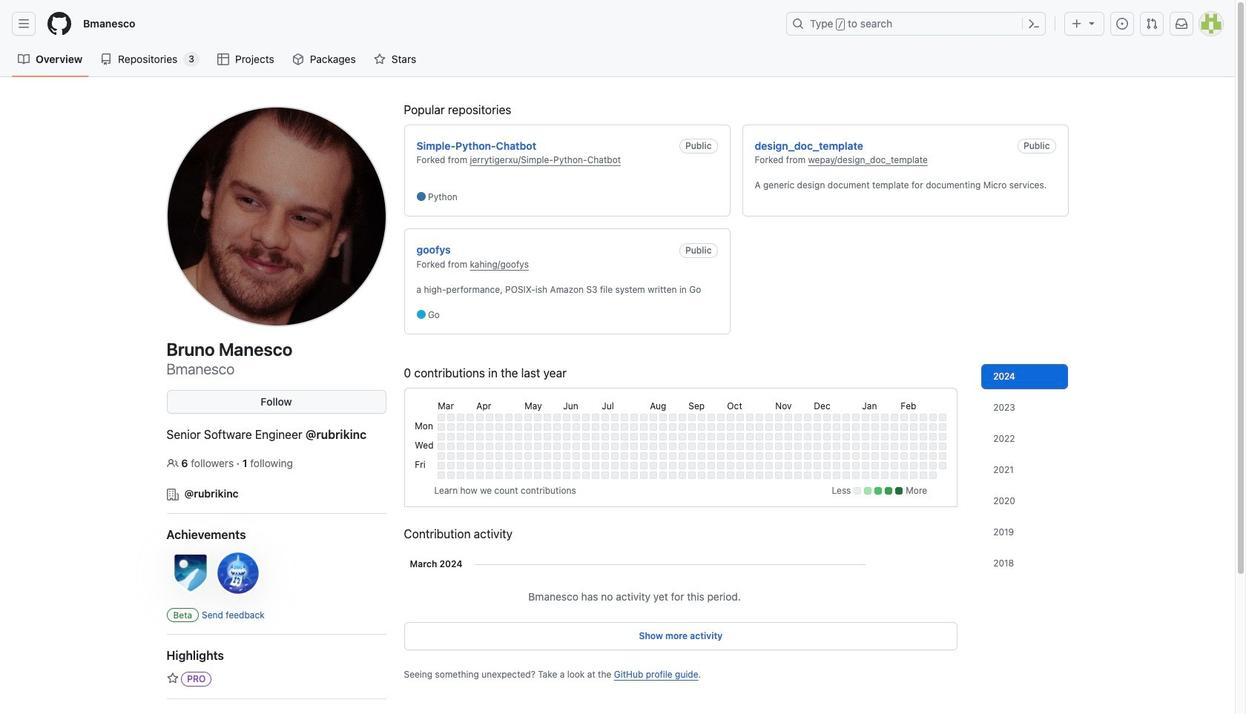 Task type: vqa. For each thing, say whether or not it's contained in the screenshot.
List
no



Task type: describe. For each thing, give the bounding box(es) containing it.
git pull request image
[[1146, 18, 1158, 30]]

achievement: arctic code vault contributor image
[[167, 550, 214, 597]]

people image
[[167, 458, 178, 470]]

homepage image
[[47, 12, 71, 36]]

plus image
[[1071, 18, 1083, 30]]

view bmanesco's full-sized avatar image
[[167, 107, 386, 326]]

notifications image
[[1176, 18, 1188, 30]]

organization: @rubrikinc element
[[167, 483, 386, 502]]

1 vertical spatial star image
[[167, 673, 178, 685]]

table image
[[217, 53, 229, 65]]

triangle down image
[[1086, 17, 1098, 29]]

package image
[[292, 53, 304, 65]]



Task type: locate. For each thing, give the bounding box(es) containing it.
command palette image
[[1028, 18, 1040, 30]]

achievement: pull shark image
[[214, 550, 262, 597]]

1 horizontal spatial star image
[[374, 53, 386, 65]]

cell
[[438, 414, 445, 421], [448, 414, 455, 421], [457, 414, 465, 421], [467, 414, 474, 421], [477, 414, 484, 421], [486, 414, 494, 421], [496, 414, 503, 421], [506, 414, 513, 421], [515, 414, 523, 421], [525, 414, 532, 421], [535, 414, 542, 421], [544, 414, 552, 421], [554, 414, 561, 421], [563, 414, 571, 421], [573, 414, 581, 421], [583, 414, 590, 421], [592, 414, 600, 421], [602, 414, 609, 421], [612, 414, 619, 421], [621, 414, 629, 421], [631, 414, 638, 421], [641, 414, 648, 421], [650, 414, 658, 421], [660, 414, 667, 421], [670, 414, 677, 421], [679, 414, 687, 421], [689, 414, 696, 421], [698, 414, 706, 421], [708, 414, 716, 421], [718, 414, 725, 421], [727, 414, 735, 421], [737, 414, 744, 421], [747, 414, 754, 421], [756, 414, 764, 421], [766, 414, 773, 421], [776, 414, 783, 421], [785, 414, 793, 421], [795, 414, 802, 421], [805, 414, 812, 421], [814, 414, 822, 421], [824, 414, 831, 421], [834, 414, 841, 421], [843, 414, 851, 421], [853, 414, 860, 421], [862, 414, 870, 421], [872, 414, 880, 421], [882, 414, 889, 421], [891, 414, 899, 421], [901, 414, 908, 421], [911, 414, 918, 421], [920, 414, 928, 421], [930, 414, 937, 421], [940, 414, 947, 421], [438, 423, 445, 431], [448, 423, 455, 431], [457, 423, 465, 431], [467, 423, 474, 431], [477, 423, 484, 431], [486, 423, 494, 431], [496, 423, 503, 431], [506, 423, 513, 431], [515, 423, 523, 431], [525, 423, 532, 431], [535, 423, 542, 431], [544, 423, 552, 431], [554, 423, 561, 431], [563, 423, 571, 431], [573, 423, 581, 431], [583, 423, 590, 431], [592, 423, 600, 431], [602, 423, 609, 431], [612, 423, 619, 431], [621, 423, 629, 431], [631, 423, 638, 431], [641, 423, 648, 431], [650, 423, 658, 431], [660, 423, 667, 431], [670, 423, 677, 431], [679, 423, 687, 431], [689, 423, 696, 431], [698, 423, 706, 431], [708, 423, 716, 431], [718, 423, 725, 431], [727, 423, 735, 431], [737, 423, 744, 431], [747, 423, 754, 431], [756, 423, 764, 431], [766, 423, 773, 431], [776, 423, 783, 431], [785, 423, 793, 431], [795, 423, 802, 431], [805, 423, 812, 431], [814, 423, 822, 431], [824, 423, 831, 431], [834, 423, 841, 431], [843, 423, 851, 431], [853, 423, 860, 431], [862, 423, 870, 431], [872, 423, 880, 431], [882, 423, 889, 431], [891, 423, 899, 431], [901, 423, 908, 431], [911, 423, 918, 431], [920, 423, 928, 431], [930, 423, 937, 431], [940, 423, 947, 431], [438, 433, 445, 440], [448, 433, 455, 440], [457, 433, 465, 440], [467, 433, 474, 440], [477, 433, 484, 440], [486, 433, 494, 440], [496, 433, 503, 440], [506, 433, 513, 440], [515, 433, 523, 440], [525, 433, 532, 440], [535, 433, 542, 440], [544, 433, 552, 440], [554, 433, 561, 440], [563, 433, 571, 440], [573, 433, 581, 440], [583, 433, 590, 440], [592, 433, 600, 440], [602, 433, 609, 440], [612, 433, 619, 440], [621, 433, 629, 440], [631, 433, 638, 440], [641, 433, 648, 440], [650, 433, 658, 440], [660, 433, 667, 440], [670, 433, 677, 440], [679, 433, 687, 440], [689, 433, 696, 440], [698, 433, 706, 440], [708, 433, 716, 440], [718, 433, 725, 440], [727, 433, 735, 440], [737, 433, 744, 440], [747, 433, 754, 440], [756, 433, 764, 440], [766, 433, 773, 440], [776, 433, 783, 440], [785, 433, 793, 440], [795, 433, 802, 440], [805, 433, 812, 440], [814, 433, 822, 440], [824, 433, 831, 440], [834, 433, 841, 440], [843, 433, 851, 440], [853, 433, 860, 440], [862, 433, 870, 440], [872, 433, 880, 440], [882, 433, 889, 440], [891, 433, 899, 440], [901, 433, 908, 440], [911, 433, 918, 440], [920, 433, 928, 440], [930, 433, 937, 440], [940, 433, 947, 440], [438, 443, 445, 450], [448, 443, 455, 450], [457, 443, 465, 450], [467, 443, 474, 450], [477, 443, 484, 450], [486, 443, 494, 450], [496, 443, 503, 450], [506, 443, 513, 450], [515, 443, 523, 450], [525, 443, 532, 450], [535, 443, 542, 450], [544, 443, 552, 450], [554, 443, 561, 450], [563, 443, 571, 450], [573, 443, 581, 450], [583, 443, 590, 450], [592, 443, 600, 450], [602, 443, 609, 450], [612, 443, 619, 450], [621, 443, 629, 450], [631, 443, 638, 450], [641, 443, 648, 450], [650, 443, 658, 450], [660, 443, 667, 450], [670, 443, 677, 450], [679, 443, 687, 450], [689, 443, 696, 450], [698, 443, 706, 450], [708, 443, 716, 450], [718, 443, 725, 450], [727, 443, 735, 450], [737, 443, 744, 450], [747, 443, 754, 450], [756, 443, 764, 450], [766, 443, 773, 450], [776, 443, 783, 450], [785, 443, 793, 450], [795, 443, 802, 450], [805, 443, 812, 450], [814, 443, 822, 450], [824, 443, 831, 450], [834, 443, 841, 450], [843, 443, 851, 450], [853, 443, 860, 450], [862, 443, 870, 450], [872, 443, 880, 450], [882, 443, 889, 450], [891, 443, 899, 450], [901, 443, 908, 450], [911, 443, 918, 450], [920, 443, 928, 450], [930, 443, 937, 450], [940, 443, 947, 450], [438, 452, 445, 460], [448, 452, 455, 460], [457, 452, 465, 460], [467, 452, 474, 460], [477, 452, 484, 460], [486, 452, 494, 460], [496, 452, 503, 460], [506, 452, 513, 460], [515, 452, 523, 460], [525, 452, 532, 460], [535, 452, 542, 460], [544, 452, 552, 460], [554, 452, 561, 460], [563, 452, 571, 460], [573, 452, 581, 460], [583, 452, 590, 460], [592, 452, 600, 460], [602, 452, 609, 460], [612, 452, 619, 460], [621, 452, 629, 460], [631, 452, 638, 460], [641, 452, 648, 460], [650, 452, 658, 460], [660, 452, 667, 460], [670, 452, 677, 460], [679, 452, 687, 460], [689, 452, 696, 460], [698, 452, 706, 460], [708, 452, 716, 460], [718, 452, 725, 460], [727, 452, 735, 460], [737, 452, 744, 460], [747, 452, 754, 460], [756, 452, 764, 460], [766, 452, 773, 460], [776, 452, 783, 460], [785, 452, 793, 460], [795, 452, 802, 460], [805, 452, 812, 460], [814, 452, 822, 460], [824, 452, 831, 460], [834, 452, 841, 460], [843, 452, 851, 460], [853, 452, 860, 460], [862, 452, 870, 460], [872, 452, 880, 460], [882, 452, 889, 460], [891, 452, 899, 460], [901, 452, 908, 460], [911, 452, 918, 460], [920, 452, 928, 460], [930, 452, 937, 460], [940, 452, 947, 460], [438, 462, 445, 469], [448, 462, 455, 469], [457, 462, 465, 469], [467, 462, 474, 469], [477, 462, 484, 469], [486, 462, 494, 469], [496, 462, 503, 469], [506, 462, 513, 469], [515, 462, 523, 469], [525, 462, 532, 469], [535, 462, 542, 469], [544, 462, 552, 469], [554, 462, 561, 469], [563, 462, 571, 469], [573, 462, 581, 469], [583, 462, 590, 469], [592, 462, 600, 469], [602, 462, 609, 469], [612, 462, 619, 469], [621, 462, 629, 469], [631, 462, 638, 469], [641, 462, 648, 469], [650, 462, 658, 469], [660, 462, 667, 469], [670, 462, 677, 469], [679, 462, 687, 469], [689, 462, 696, 469], [698, 462, 706, 469], [708, 462, 716, 469], [718, 462, 725, 469], [727, 462, 735, 469], [737, 462, 744, 469], [747, 462, 754, 469], [756, 462, 764, 469], [766, 462, 773, 469], [776, 462, 783, 469], [785, 462, 793, 469], [795, 462, 802, 469], [805, 462, 812, 469], [814, 462, 822, 469], [824, 462, 831, 469], [834, 462, 841, 469], [843, 462, 851, 469], [853, 462, 860, 469], [862, 462, 870, 469], [872, 462, 880, 469], [882, 462, 889, 469], [891, 462, 899, 469], [901, 462, 908, 469], [911, 462, 918, 469], [920, 462, 928, 469], [930, 462, 937, 469], [940, 462, 947, 469], [438, 472, 445, 479], [448, 472, 455, 479], [457, 472, 465, 479], [467, 472, 474, 479], [477, 472, 484, 479], [486, 472, 494, 479], [496, 472, 503, 479], [506, 472, 513, 479], [515, 472, 523, 479], [525, 472, 532, 479], [535, 472, 542, 479], [544, 472, 552, 479], [554, 472, 561, 479], [563, 472, 571, 479], [573, 472, 581, 479], [583, 472, 590, 479], [592, 472, 600, 479], [602, 472, 609, 479], [612, 472, 619, 479], [621, 472, 629, 479], [631, 472, 638, 479], [641, 472, 648, 479], [650, 472, 658, 479], [660, 472, 667, 479], [670, 472, 677, 479], [679, 472, 687, 479], [689, 472, 696, 479], [698, 472, 706, 479], [708, 472, 716, 479], [718, 472, 725, 479], [727, 472, 735, 479], [737, 472, 744, 479], [747, 472, 754, 479], [756, 472, 764, 479], [766, 472, 773, 479], [776, 472, 783, 479], [785, 472, 793, 479], [795, 472, 802, 479], [805, 472, 812, 479], [814, 472, 822, 479], [824, 472, 831, 479], [834, 472, 841, 479], [843, 472, 851, 479], [853, 472, 860, 479], [862, 472, 870, 479], [872, 472, 880, 479], [882, 472, 889, 479], [891, 472, 899, 479], [901, 472, 908, 479], [911, 472, 918, 479], [920, 472, 928, 479], [930, 472, 937, 479]]

0 horizontal spatial star image
[[167, 673, 178, 685]]

star image
[[374, 53, 386, 65], [167, 673, 178, 685]]

Follow Bmanesco submit
[[167, 390, 386, 414]]

book image
[[18, 53, 30, 65]]

repo image
[[100, 53, 112, 65]]

organization image
[[167, 489, 178, 501]]

issue opened image
[[1117, 18, 1129, 30]]

feature release label: beta element
[[167, 608, 199, 623]]

0 vertical spatial star image
[[374, 53, 386, 65]]

grid
[[413, 397, 949, 481]]



